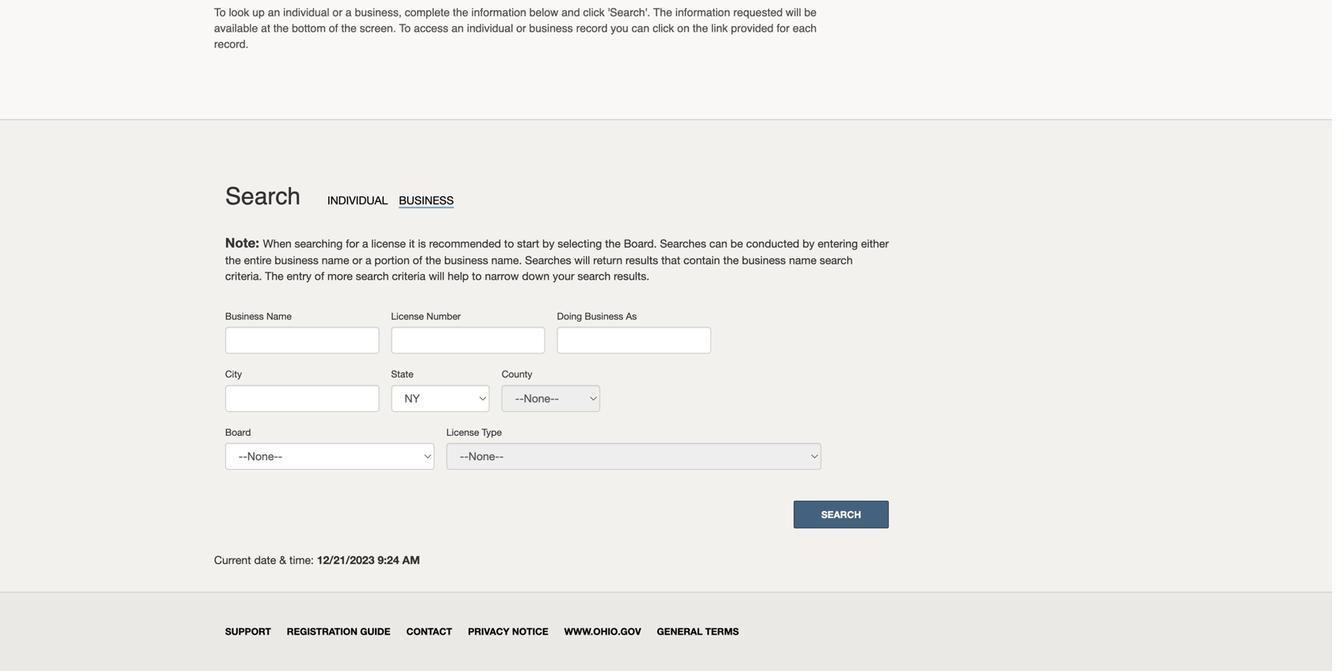 Task type: locate. For each thing, give the bounding box(es) containing it.
searches
[[660, 237, 706, 250], [525, 254, 571, 267]]

search down return
[[578, 270, 611, 283]]

business down conducted
[[742, 254, 786, 267]]

business,
[[355, 6, 402, 19]]

0 vertical spatial the
[[653, 6, 672, 19]]

to
[[504, 237, 514, 250], [472, 270, 482, 283]]

will
[[786, 6, 801, 19], [574, 254, 590, 267], [429, 270, 445, 283]]

is
[[418, 237, 426, 250]]

time:
[[289, 554, 314, 567]]

business down below
[[529, 22, 573, 34]]

2 horizontal spatial business
[[585, 311, 623, 322]]

be
[[804, 6, 817, 19], [731, 237, 743, 250]]

record
[[576, 22, 608, 34]]

to left access
[[399, 22, 411, 34]]

of right entry
[[315, 270, 324, 283]]

name up more
[[322, 254, 349, 267]]

1 horizontal spatial or
[[352, 254, 362, 267]]

0 horizontal spatial be
[[731, 237, 743, 250]]

registration guide link
[[287, 626, 390, 638]]

a
[[346, 6, 352, 19], [362, 237, 368, 250], [365, 254, 371, 267]]

an right access
[[451, 22, 464, 34]]

searches up that
[[660, 237, 706, 250]]

0 horizontal spatial to
[[472, 270, 482, 283]]

the
[[653, 6, 672, 19], [265, 270, 284, 283]]

0 vertical spatial will
[[786, 6, 801, 19]]

1 horizontal spatial the
[[653, 6, 672, 19]]

of
[[329, 22, 338, 34], [413, 254, 422, 267], [315, 270, 324, 283]]

1 horizontal spatial for
[[777, 22, 790, 34]]

0 vertical spatial of
[[329, 22, 338, 34]]

results
[[626, 254, 658, 267]]

9:24
[[378, 554, 399, 567]]

a left portion
[[365, 254, 371, 267]]

1 horizontal spatial of
[[329, 22, 338, 34]]

2 horizontal spatial or
[[516, 22, 526, 34]]

portion
[[374, 254, 410, 267]]

contact
[[406, 626, 452, 638]]

2 by from the left
[[803, 237, 815, 250]]

or left the business,
[[333, 6, 342, 19]]

0 horizontal spatial individual
[[283, 6, 330, 19]]

the up return
[[605, 237, 621, 250]]

information up link at the top
[[675, 6, 730, 19]]

to left look
[[214, 6, 226, 19]]

1 vertical spatial license
[[446, 427, 479, 438]]

None button
[[794, 501, 889, 529]]

will down selecting
[[574, 254, 590, 267]]

12/21/2023
[[317, 554, 375, 567]]

0 horizontal spatial information
[[471, 6, 526, 19]]

the right complete
[[453, 6, 468, 19]]

1 horizontal spatial searches
[[660, 237, 706, 250]]

entry
[[287, 270, 312, 283]]

number
[[427, 311, 461, 322]]

by right start
[[542, 237, 555, 250]]

of right 'bottom'
[[329, 22, 338, 34]]

0 vertical spatial be
[[804, 6, 817, 19]]

a inside to look up an individual or a business, complete the information below and click 'search'. the information requested will be available at the bottom of the screen. to access an individual or business record you can click on the link provided for each record.
[[346, 6, 352, 19]]

click up record
[[583, 6, 605, 19]]

individual up 'bottom'
[[283, 6, 330, 19]]

searches up down
[[525, 254, 571, 267]]

0 horizontal spatial will
[[429, 270, 445, 283]]

an right up
[[268, 6, 280, 19]]

board.
[[624, 237, 657, 250]]

1 vertical spatial to
[[472, 270, 482, 283]]

date
[[254, 554, 276, 567]]

license left number
[[391, 311, 424, 322]]

be up each
[[804, 6, 817, 19]]

information
[[471, 6, 526, 19], [675, 6, 730, 19]]

1 vertical spatial the
[[265, 270, 284, 283]]

0 horizontal spatial can
[[632, 22, 650, 34]]

business for individual business
[[399, 194, 454, 207]]

0 vertical spatial license
[[391, 311, 424, 322]]

name down conducted
[[789, 254, 817, 267]]

the right on
[[693, 22, 708, 34]]

1 vertical spatial or
[[516, 22, 526, 34]]

0 horizontal spatial or
[[333, 6, 342, 19]]

business for doing business as
[[585, 311, 623, 322]]

search down portion
[[356, 270, 389, 283]]

business
[[529, 22, 573, 34], [275, 254, 319, 267], [444, 254, 488, 267], [742, 254, 786, 267]]

down
[[522, 270, 550, 283]]

0 horizontal spatial for
[[346, 237, 359, 250]]

will up each
[[786, 6, 801, 19]]

to right help
[[472, 270, 482, 283]]

2 vertical spatial a
[[365, 254, 371, 267]]

the right contain
[[723, 254, 739, 267]]

0 horizontal spatial by
[[542, 237, 555, 250]]

individual business
[[327, 194, 454, 207]]

start
[[517, 237, 539, 250]]

contain
[[684, 254, 720, 267]]

business link
[[399, 194, 454, 209]]

1 horizontal spatial name
[[789, 254, 817, 267]]

0 horizontal spatial license
[[391, 311, 424, 322]]

or left record
[[516, 22, 526, 34]]

2 horizontal spatial will
[[786, 6, 801, 19]]

1 vertical spatial click
[[653, 22, 674, 34]]

www.ohio.gov link
[[564, 626, 641, 638]]

1 horizontal spatial license
[[446, 427, 479, 438]]

search down entering on the right top of the page
[[820, 254, 853, 267]]

entering
[[818, 237, 858, 250]]

selecting
[[558, 237, 602, 250]]

0 vertical spatial can
[[632, 22, 650, 34]]

license left type
[[446, 427, 479, 438]]

state
[[391, 369, 414, 380]]

contact link
[[406, 626, 452, 638]]

or up more
[[352, 254, 362, 267]]

0 horizontal spatial the
[[265, 270, 284, 283]]

the down entire
[[265, 270, 284, 283]]

1 horizontal spatial be
[[804, 6, 817, 19]]

general
[[657, 626, 703, 638]]

1 vertical spatial for
[[346, 237, 359, 250]]

results.
[[614, 270, 650, 283]]

search
[[820, 254, 853, 267], [356, 270, 389, 283], [578, 270, 611, 283]]

the right 'search'.
[[653, 6, 672, 19]]

0 horizontal spatial of
[[315, 270, 324, 283]]

doing
[[557, 311, 582, 322]]

license for license type
[[446, 427, 479, 438]]

more
[[327, 270, 353, 283]]

0 horizontal spatial click
[[583, 6, 605, 19]]

recommended
[[429, 237, 501, 250]]

0 horizontal spatial searches
[[525, 254, 571, 267]]

1 horizontal spatial will
[[574, 254, 590, 267]]

to up "name."
[[504, 237, 514, 250]]

1 horizontal spatial business
[[399, 194, 454, 207]]

license
[[391, 311, 424, 322], [446, 427, 479, 438]]

conducted
[[746, 237, 799, 250]]

support
[[225, 626, 271, 638]]

a left the business,
[[346, 6, 352, 19]]

can down 'search'.
[[632, 22, 650, 34]]

of down is
[[413, 254, 422, 267]]

be left conducted
[[731, 237, 743, 250]]

for left each
[[777, 22, 790, 34]]

1 horizontal spatial by
[[803, 237, 815, 250]]

to
[[214, 6, 226, 19], [399, 22, 411, 34]]

click left on
[[653, 22, 674, 34]]

0 vertical spatial for
[[777, 22, 790, 34]]

1 vertical spatial of
[[413, 254, 422, 267]]

return
[[593, 254, 622, 267]]

0 vertical spatial a
[[346, 6, 352, 19]]

1 horizontal spatial click
[[653, 22, 674, 34]]

business
[[399, 194, 454, 207], [225, 311, 264, 322], [585, 311, 623, 322]]

'search'.
[[608, 6, 650, 19]]

the
[[453, 6, 468, 19], [273, 22, 289, 34], [341, 22, 357, 34], [693, 22, 708, 34], [605, 237, 621, 250], [225, 254, 241, 267], [425, 254, 441, 267], [723, 254, 739, 267]]

1 vertical spatial be
[[731, 237, 743, 250]]

1 vertical spatial a
[[362, 237, 368, 250]]

can up contain
[[709, 237, 727, 250]]

information left below
[[471, 6, 526, 19]]

0 horizontal spatial name
[[322, 254, 349, 267]]

county
[[502, 369, 532, 380]]

0 horizontal spatial an
[[268, 6, 280, 19]]

can inside to look up an individual or a business, complete the information below and click 'search'. the information requested will be available at the bottom of the screen. to access an individual or business record you can click on the link provided for each record.
[[632, 22, 650, 34]]

privacy
[[468, 626, 510, 638]]

business left as
[[585, 311, 623, 322]]

criteria
[[392, 270, 426, 283]]

when searching for a license it is recommended to start by selecting the board. searches can be conducted by entering either the entire business name or a portion of the business name. searches will return results that contain the business name search criteria. the entry of more search criteria will help to narrow down your search results.
[[225, 237, 889, 283]]

2 vertical spatial or
[[352, 254, 362, 267]]

by
[[542, 237, 555, 250], [803, 237, 815, 250]]

1 horizontal spatial to
[[399, 22, 411, 34]]

guide
[[360, 626, 390, 638]]

1 horizontal spatial information
[[675, 6, 730, 19]]

business down the recommended
[[444, 254, 488, 267]]

an
[[268, 6, 280, 19], [451, 22, 464, 34]]

available
[[214, 22, 258, 34]]

1 vertical spatial can
[[709, 237, 727, 250]]

click
[[583, 6, 605, 19], [653, 22, 674, 34]]

0 vertical spatial to
[[214, 6, 226, 19]]

can
[[632, 22, 650, 34], [709, 237, 727, 250]]

by left entering on the right top of the page
[[803, 237, 815, 250]]

business inside to look up an individual or a business, complete the information below and click 'search'. the information requested will be available at the bottom of the screen. to access an individual or business record you can click on the link provided for each record.
[[529, 22, 573, 34]]

will left help
[[429, 270, 445, 283]]

of inside to look up an individual or a business, complete the information below and click 'search'. the information requested will be available at the bottom of the screen. to access an individual or business record you can click on the link provided for each record.
[[329, 22, 338, 34]]

current
[[214, 554, 251, 567]]

either
[[861, 237, 889, 250]]

1 vertical spatial an
[[451, 22, 464, 34]]

for right searching
[[346, 237, 359, 250]]

business up is
[[399, 194, 454, 207]]

City text field
[[225, 385, 379, 412]]

a left license
[[362, 237, 368, 250]]

1 vertical spatial individual
[[467, 22, 513, 34]]

License Number text field
[[391, 327, 545, 354]]

board
[[225, 427, 251, 438]]

1 horizontal spatial to
[[504, 237, 514, 250]]

business left name
[[225, 311, 264, 322]]

1 horizontal spatial can
[[709, 237, 727, 250]]

individual right access
[[467, 22, 513, 34]]



Task type: describe. For each thing, give the bounding box(es) containing it.
0 vertical spatial or
[[333, 6, 342, 19]]

the inside when searching for a license it is recommended to start by selecting the board. searches can be conducted by entering either the entire business name or a portion of the business name. searches will return results that contain the business name search criteria. the entry of more search criteria will help to narrow down your search results.
[[265, 270, 284, 283]]

criteria.
[[225, 270, 262, 283]]

access
[[414, 22, 448, 34]]

Business Name text field
[[225, 327, 379, 354]]

terms
[[705, 626, 739, 638]]

privacy notice link
[[468, 626, 548, 638]]

search
[[225, 183, 301, 210]]

be inside to look up an individual or a business, complete the information below and click 'search'. the information requested will be available at the bottom of the screen. to access an individual or business record you can click on the link provided for each record.
[[804, 6, 817, 19]]

will inside to look up an individual or a business, complete the information below and click 'search'. the information requested will be available at the bottom of the screen. to access an individual or business record you can click on the link provided for each record.
[[786, 6, 801, 19]]

that
[[661, 254, 680, 267]]

notice
[[512, 626, 548, 638]]

1 by from the left
[[542, 237, 555, 250]]

general terms
[[657, 626, 739, 638]]

your
[[553, 270, 574, 283]]

screen.
[[360, 22, 396, 34]]

look
[[229, 6, 249, 19]]

name.
[[491, 254, 522, 267]]

business up entry
[[275, 254, 319, 267]]

privacy notice
[[468, 626, 548, 638]]

0 vertical spatial to
[[504, 237, 514, 250]]

complete
[[405, 6, 450, 19]]

or inside when searching for a license it is recommended to start by selecting the board. searches can be conducted by entering either the entire business name or a portion of the business name. searches will return results that contain the business name search criteria. the entry of more search criteria will help to narrow down your search results.
[[352, 254, 362, 267]]

2 name from the left
[[789, 254, 817, 267]]

0 vertical spatial an
[[268, 6, 280, 19]]

1 name from the left
[[322, 254, 349, 267]]

narrow
[[485, 270, 519, 283]]

2 information from the left
[[675, 6, 730, 19]]

the left screen.
[[341, 22, 357, 34]]

record.
[[214, 38, 249, 50]]

provided
[[731, 22, 774, 34]]

2 vertical spatial of
[[315, 270, 324, 283]]

the right at
[[273, 22, 289, 34]]

1 vertical spatial searches
[[525, 254, 571, 267]]

up
[[252, 6, 265, 19]]

2 vertical spatial will
[[429, 270, 445, 283]]

1 horizontal spatial an
[[451, 22, 464, 34]]

general terms link
[[657, 626, 739, 638]]

and
[[562, 6, 580, 19]]

0 vertical spatial searches
[[660, 237, 706, 250]]

1 horizontal spatial search
[[578, 270, 611, 283]]

&
[[279, 554, 286, 567]]

0 horizontal spatial search
[[356, 270, 389, 283]]

registration
[[287, 626, 358, 638]]

2 horizontal spatial search
[[820, 254, 853, 267]]

0 horizontal spatial business
[[225, 311, 264, 322]]

city
[[225, 369, 242, 380]]

the inside to look up an individual or a business, complete the information below and click 'search'. the information requested will be available at the bottom of the screen. to access an individual or business record you can click on the link provided for each record.
[[653, 6, 672, 19]]

link
[[711, 22, 728, 34]]

1 information from the left
[[471, 6, 526, 19]]

below
[[529, 6, 558, 19]]

on
[[677, 22, 690, 34]]

am
[[402, 554, 420, 567]]

business name
[[225, 311, 292, 322]]

1 vertical spatial to
[[399, 22, 411, 34]]

for inside when searching for a license it is recommended to start by selecting the board. searches can be conducted by entering either the entire business name or a portion of the business name. searches will return results that contain the business name search criteria. the entry of more search criteria will help to narrow down your search results.
[[346, 237, 359, 250]]

as
[[626, 311, 637, 322]]

license
[[371, 237, 406, 250]]

individual
[[327, 194, 388, 207]]

0 horizontal spatial to
[[214, 6, 226, 19]]

you
[[611, 22, 629, 34]]

to look up an individual or a business, complete the information below and click 'search'. the information requested will be available at the bottom of the screen. to access an individual or business record you can click on the link provided for each record.
[[214, 6, 817, 50]]

searching
[[295, 237, 343, 250]]

1 vertical spatial will
[[574, 254, 590, 267]]

the up criteria.
[[225, 254, 241, 267]]

entire
[[244, 254, 271, 267]]

the down is
[[425, 254, 441, 267]]

support link
[[225, 626, 271, 638]]

Doing Business As text field
[[557, 327, 711, 354]]

www.ohio.gov
[[564, 626, 641, 638]]

name
[[266, 311, 292, 322]]

help
[[448, 270, 469, 283]]

license for license number
[[391, 311, 424, 322]]

type
[[482, 427, 502, 438]]

it
[[409, 237, 415, 250]]

doing business as
[[557, 311, 637, 322]]

at
[[261, 22, 270, 34]]

license type
[[446, 427, 502, 438]]

0 vertical spatial click
[[583, 6, 605, 19]]

2 horizontal spatial of
[[413, 254, 422, 267]]

registration guide
[[287, 626, 390, 638]]

license number
[[391, 311, 461, 322]]

be inside when searching for a license it is recommended to start by selecting the board. searches can be conducted by entering either the entire business name or a portion of the business name. searches will return results that contain the business name search criteria. the entry of more search criteria will help to narrow down your search results.
[[731, 237, 743, 250]]

1 horizontal spatial individual
[[467, 22, 513, 34]]

0 vertical spatial individual
[[283, 6, 330, 19]]

can inside when searching for a license it is recommended to start by selecting the board. searches can be conducted by entering either the entire business name or a portion of the business name. searches will return results that contain the business name search criteria. the entry of more search criteria will help to narrow down your search results.
[[709, 237, 727, 250]]

each
[[793, 22, 817, 34]]

current date & time: 12/21/2023 9:24 am
[[214, 554, 420, 567]]

requested
[[733, 6, 783, 19]]

when
[[263, 237, 292, 250]]

for inside to look up an individual or a business, complete the information below and click 'search'. the information requested will be available at the bottom of the screen. to access an individual or business record you can click on the link provided for each record.
[[777, 22, 790, 34]]

individual link
[[327, 194, 391, 207]]

bottom
[[292, 22, 326, 34]]

note:
[[225, 235, 263, 251]]



Task type: vqa. For each thing, say whether or not it's contained in the screenshot.
Remove icon
no



